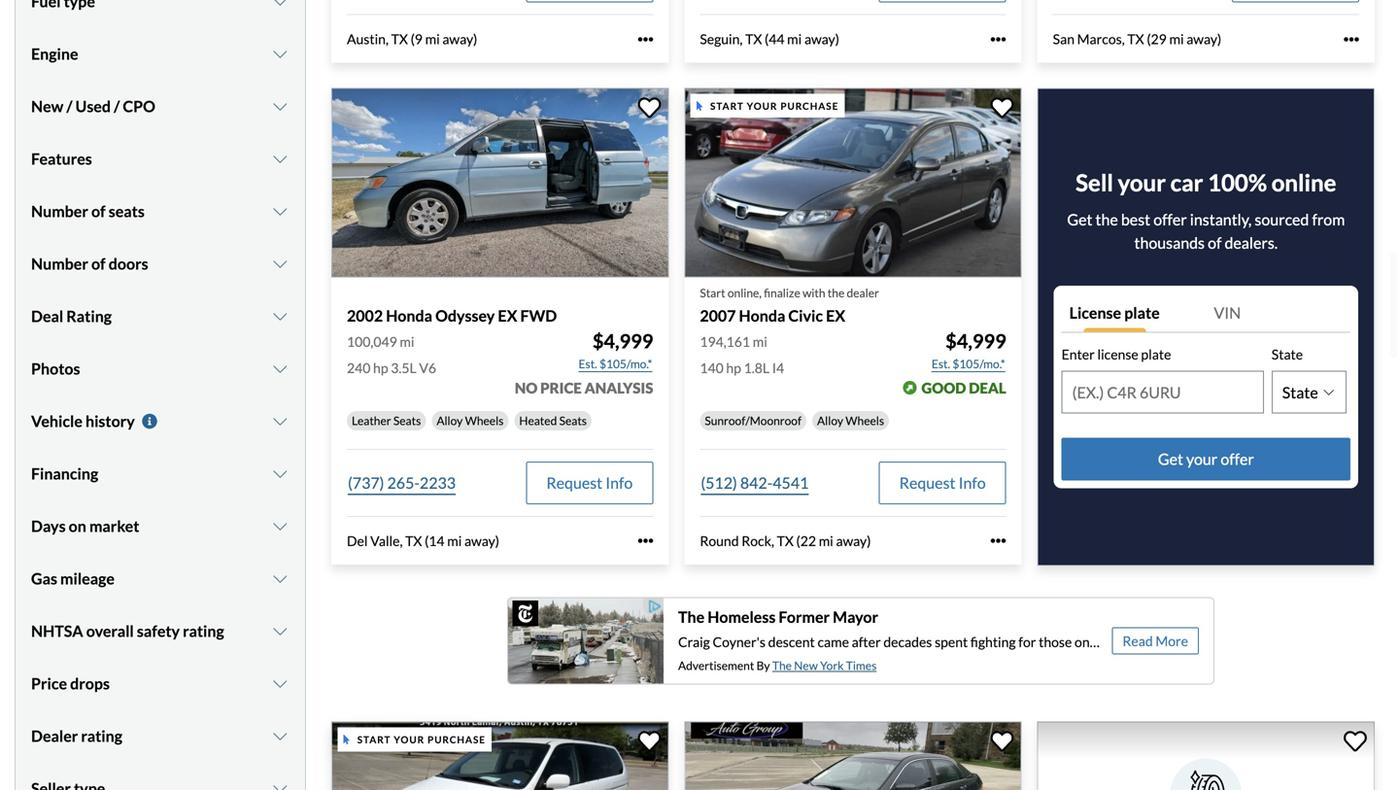 Task type: describe. For each thing, give the bounding box(es) containing it.
dealer rating
[[31, 726, 122, 745]]

chevron down image for number of doors
[[271, 256, 290, 271]]

in
[[732, 650, 743, 667]]

price drops
[[31, 674, 110, 693]]

seats for leather seats
[[393, 413, 421, 427]]

gas mileage button
[[31, 554, 290, 603]]

842-
[[740, 473, 773, 492]]

away) right (9
[[443, 31, 477, 47]]

enter
[[1062, 346, 1095, 363]]

days on market button
[[31, 502, 290, 550]]

tx left (44
[[745, 31, 762, 47]]

used
[[75, 96, 111, 115]]

seats for heated seats
[[559, 413, 587, 427]]

descent
[[768, 634, 815, 650]]

1 ex from the left
[[498, 306, 517, 325]]

(14
[[425, 532, 445, 549]]

4541
[[773, 473, 809, 492]]

overall
[[86, 621, 134, 640]]

chevron down image for deal rating
[[271, 308, 290, 324]]

read
[[1123, 633, 1153, 649]]

mi inside 194,161 mi 140 hp 1.8l i4
[[753, 333, 767, 350]]

financing
[[31, 464, 98, 483]]

mi right (14
[[447, 532, 462, 549]]

offer inside button
[[1221, 449, 1254, 468]]

start your purchase link
[[331, 721, 673, 790]]

good
[[922, 379, 966, 396]]

seguin,
[[700, 31, 743, 47]]

safety
[[137, 621, 180, 640]]

engine
[[31, 44, 78, 63]]

info for (512) 842-4541
[[959, 473, 986, 492]]

tx for san marcos, tx (29 mi away)
[[1128, 31, 1144, 47]]

new inside dropdown button
[[31, 96, 63, 115]]

of for doors
[[91, 254, 106, 273]]

number of doors
[[31, 254, 148, 273]]

white 2003 honda odyssey ex-l fwd minivan front-wheel drive automatic image
[[331, 721, 669, 790]]

request info for 4541
[[899, 473, 986, 492]]

cpo
[[123, 96, 155, 115]]

$105/mo.* for $4,999 est. $105/mo.* no price analysis
[[600, 356, 652, 371]]

spent
[[935, 634, 968, 650]]

est. $105/mo.* button for $4,999 est. $105/mo.*
[[931, 354, 1006, 373]]

blue 2002 honda odyssey ex fwd minivan front-wheel drive automatic image
[[331, 88, 669, 278]]

del
[[347, 532, 368, 549]]

nhtsa overall safety rating
[[31, 621, 224, 640]]

(737) 265-2233
[[348, 473, 456, 492]]

nhtsa
[[31, 621, 83, 640]]

away) for san marcos, tx (29 mi away)
[[1187, 31, 1222, 47]]

240
[[347, 359, 371, 376]]

by
[[757, 658, 770, 672]]

wheels for leather seats
[[465, 413, 504, 427]]

number for number of seats
[[31, 201, 88, 220]]

est. for $4,999 est. $105/mo.*
[[932, 356, 950, 371]]

vehicle history button
[[31, 397, 290, 445]]

2002
[[347, 306, 383, 325]]

drops
[[70, 674, 110, 693]]

finalize
[[764, 286, 800, 300]]

market
[[89, 516, 139, 535]]

tx for del valle, tx (14 mi away)
[[405, 532, 422, 549]]

chevron down image for number of seats
[[271, 203, 290, 219]]

edge
[[701, 650, 729, 667]]

price
[[31, 674, 67, 693]]

1.8l
[[744, 359, 770, 376]]

tab list containing license plate
[[1062, 294, 1351, 333]]

doors
[[109, 254, 148, 273]]

heated seats
[[519, 413, 587, 427]]

ellipsis h image for san marcos, tx (29 mi away)
[[1344, 32, 1359, 47]]

est. $105/mo.* button for $4,999 est. $105/mo.* no price analysis
[[578, 354, 653, 373]]

license
[[1098, 346, 1139, 363]]

former
[[779, 607, 830, 626]]

ellipsis h image for austin, tx (9 mi away)
[[638, 32, 653, 47]]

2 / from the left
[[114, 96, 120, 115]]

days
[[31, 516, 66, 535]]

chevron down image for financing
[[271, 466, 290, 481]]

mouse pointer image
[[343, 735, 350, 744]]

mi right (44
[[787, 31, 802, 47]]

Enter license plate field
[[1063, 372, 1263, 413]]

enter license plate
[[1062, 346, 1171, 363]]

hp for $4,999 est. $105/mo.* no price analysis
[[373, 359, 388, 376]]

get your offer
[[1158, 449, 1254, 468]]

$4,999 for $4,999 est. $105/mo.*
[[946, 329, 1006, 353]]

request for 2233
[[546, 473, 603, 492]]

$4,999 for $4,999 est. $105/mo.* no price analysis
[[593, 329, 653, 353]]

no
[[515, 379, 538, 396]]

seguin, tx (44 mi away)
[[700, 31, 839, 47]]

alloy wheels for sunroof/moonroof
[[817, 413, 884, 427]]

hp for $4,999 est. $105/mo.*
[[726, 359, 741, 376]]

your right mouse pointer image
[[747, 100, 778, 112]]

best
[[1121, 210, 1151, 229]]

v6
[[419, 359, 436, 376]]

start for white 2003 honda odyssey ex-l fwd minivan front-wheel drive automatic image
[[357, 734, 391, 745]]

alloy for sunroof/moonroof
[[817, 413, 843, 427]]

sunroof/moonroof
[[705, 413, 802, 427]]

of for seats
[[91, 201, 106, 220]]

san
[[1053, 31, 1075, 47]]

ellipsis h image for del valle, tx (14 mi away)
[[638, 533, 653, 549]]

deal rating button
[[31, 292, 290, 340]]

request info button for (737) 265-2233
[[526, 461, 653, 504]]

vehicle photo unavailable image
[[1037, 721, 1375, 790]]

after
[[852, 634, 881, 650]]

vehicle history
[[31, 411, 135, 430]]

start for gray 2007 honda civic ex sedan front-wheel drive 5-speed automatic image
[[710, 100, 744, 112]]

financing button
[[31, 449, 290, 498]]

fwd
[[520, 306, 557, 325]]

dealer rating button
[[31, 712, 290, 760]]

san marcos, tx (29 mi away)
[[1053, 31, 1222, 47]]

nhtsa overall safety rating button
[[31, 607, 290, 655]]

times
[[846, 658, 877, 672]]

tx left (9
[[391, 31, 408, 47]]

start inside start online, finalize with the dealer 2007 honda civic ex
[[700, 286, 725, 300]]

the inside the homeless former mayor craig coyner's descent came after decades spent fighting for those on the edge in oregon. advertisement by the new york times
[[678, 650, 698, 667]]

those
[[1039, 634, 1072, 650]]

$105/mo.* for $4,999 est. $105/mo.*
[[953, 356, 1005, 371]]

good deal
[[922, 379, 1006, 396]]

license plate
[[1070, 303, 1160, 322]]

dealers.
[[1225, 233, 1278, 252]]

marcos,
[[1077, 31, 1125, 47]]

instantly,
[[1190, 210, 1252, 229]]

100,049 mi 240 hp 3.5l v6
[[347, 333, 436, 376]]

start online, finalize with the dealer 2007 honda civic ex
[[700, 286, 879, 325]]

start your purchase for mouse pointer icon
[[357, 734, 486, 745]]

chevron down image for features
[[271, 151, 290, 166]]



Task type: vqa. For each thing, say whether or not it's contained in the screenshot.
rightmost $105/MO.*
yes



Task type: locate. For each thing, give the bounding box(es) containing it.
of left seats
[[91, 201, 106, 220]]

ellipsis h image left seguin,
[[638, 32, 653, 47]]

0 vertical spatial number
[[31, 201, 88, 220]]

1 horizontal spatial new
[[794, 658, 818, 672]]

on inside dropdown button
[[69, 516, 86, 535]]

1 vertical spatial new
[[794, 658, 818, 672]]

chevron down image inside number of seats dropdown button
[[271, 203, 290, 219]]

1 chevron down image from the top
[[271, 0, 290, 9]]

1 number from the top
[[31, 201, 88, 220]]

0 horizontal spatial get
[[1067, 210, 1093, 229]]

est. up price
[[579, 356, 597, 371]]

$4,999
[[593, 329, 653, 353], [946, 329, 1006, 353]]

round
[[700, 532, 739, 549]]

honda inside start online, finalize with the dealer 2007 honda civic ex
[[739, 306, 785, 325]]

0 horizontal spatial new
[[31, 96, 63, 115]]

2 request info from the left
[[899, 473, 986, 492]]

gas mileage
[[31, 569, 115, 588]]

on right the days
[[69, 516, 86, 535]]

seats
[[109, 201, 145, 220]]

for
[[1019, 634, 1036, 650]]

rating right dealer
[[81, 726, 122, 745]]

of down instantly,
[[1208, 233, 1222, 252]]

1 hp from the left
[[373, 359, 388, 376]]

0 horizontal spatial request
[[546, 473, 603, 492]]

number inside dropdown button
[[31, 254, 88, 273]]

offer
[[1154, 210, 1187, 229], [1221, 449, 1254, 468]]

hp inside 194,161 mi 140 hp 1.8l i4
[[726, 359, 741, 376]]

photos button
[[31, 344, 290, 393]]

0 horizontal spatial purchase
[[428, 734, 486, 745]]

/ left used
[[66, 96, 72, 115]]

tx left (22
[[777, 532, 794, 549]]

2007
[[700, 306, 736, 325]]

plate inside tab
[[1124, 303, 1160, 322]]

1 seats from the left
[[393, 413, 421, 427]]

mi up 1.8l
[[753, 333, 767, 350]]

est. $105/mo.* button up analysis
[[578, 354, 653, 373]]

history
[[85, 411, 135, 430]]

1 horizontal spatial alloy
[[817, 413, 843, 427]]

0 vertical spatial start your purchase
[[710, 100, 839, 112]]

0 vertical spatial offer
[[1154, 210, 1187, 229]]

features
[[31, 149, 92, 168]]

ex inside start online, finalize with the dealer 2007 honda civic ex
[[826, 306, 845, 325]]

2 ellipsis h image from the top
[[638, 533, 653, 549]]

away) right (14
[[465, 532, 499, 549]]

request info button for (512) 842-4541
[[879, 461, 1006, 504]]

engine button
[[31, 29, 290, 78]]

request info button down the good
[[879, 461, 1006, 504]]

1 vertical spatial number
[[31, 254, 88, 273]]

your up best
[[1118, 169, 1166, 196]]

get inside get the best offer instantly, sourced from thousands of dealers.
[[1067, 210, 1093, 229]]

$105/mo.* inside $4,999 est. $105/mo.*
[[953, 356, 1005, 371]]

0 horizontal spatial hp
[[373, 359, 388, 376]]

0 horizontal spatial alloy wheels
[[437, 413, 504, 427]]

the
[[678, 607, 705, 626], [772, 658, 792, 672]]

info for (737) 265-2233
[[606, 473, 633, 492]]

request info down heated seats
[[546, 473, 633, 492]]

0 horizontal spatial $105/mo.*
[[600, 356, 652, 371]]

sell your car 100% online
[[1076, 169, 1337, 196]]

1 horizontal spatial request info button
[[879, 461, 1006, 504]]

2 request info button from the left
[[879, 461, 1006, 504]]

get your offer button
[[1062, 438, 1351, 481]]

1 vertical spatial rating
[[81, 726, 122, 745]]

info down analysis
[[606, 473, 633, 492]]

(22
[[796, 532, 816, 549]]

0 vertical spatial the
[[1096, 210, 1118, 229]]

state
[[1272, 346, 1303, 363]]

(44
[[765, 31, 785, 47]]

1 vertical spatial the
[[772, 658, 792, 672]]

get down sell
[[1067, 210, 1093, 229]]

0 vertical spatial get
[[1067, 210, 1093, 229]]

1 / from the left
[[66, 96, 72, 115]]

1 vertical spatial start
[[700, 286, 725, 300]]

chevron down image
[[271, 0, 290, 9], [271, 151, 290, 166], [271, 256, 290, 271], [271, 308, 290, 324], [271, 466, 290, 481], [271, 518, 290, 534]]

$105/mo.*
[[600, 356, 652, 371], [953, 356, 1005, 371]]

1 horizontal spatial request
[[899, 473, 956, 492]]

0 vertical spatial rating
[[183, 621, 224, 640]]

0 horizontal spatial ex
[[498, 306, 517, 325]]

fighting
[[971, 634, 1016, 650]]

4 chevron down image from the top
[[271, 361, 290, 376]]

ex
[[498, 306, 517, 325], [826, 306, 845, 325]]

1 vertical spatial ellipsis h image
[[638, 533, 653, 549]]

rating inside dealer rating dropdown button
[[81, 726, 122, 745]]

ellipsis h image
[[991, 32, 1006, 47], [1344, 32, 1359, 47], [991, 533, 1006, 549]]

/ left cpo on the left top
[[114, 96, 120, 115]]

tab list
[[1062, 294, 1351, 333]]

chevron down image inside "nhtsa overall safety rating" dropdown button
[[271, 623, 290, 639]]

2 $105/mo.* from the left
[[953, 356, 1005, 371]]

get for get your offer
[[1158, 449, 1183, 468]]

0 horizontal spatial start your purchase
[[357, 734, 486, 745]]

alloy for leather seats
[[437, 413, 463, 427]]

0 vertical spatial start
[[710, 100, 744, 112]]

austin, tx (9 mi away)
[[347, 31, 477, 47]]

alloy wheels for leather seats
[[437, 413, 504, 427]]

1 wheels from the left
[[465, 413, 504, 427]]

new left used
[[31, 96, 63, 115]]

new left york
[[794, 658, 818, 672]]

hp inside the 100,049 mi 240 hp 3.5l v6
[[373, 359, 388, 376]]

0 horizontal spatial on
[[69, 516, 86, 535]]

3 chevron down image from the top
[[271, 256, 290, 271]]

0 horizontal spatial the
[[678, 650, 698, 667]]

est. $105/mo.* button up good deal
[[931, 354, 1006, 373]]

2 vertical spatial start
[[357, 734, 391, 745]]

number up deal rating at the top
[[31, 254, 88, 273]]

rating right safety
[[183, 621, 224, 640]]

chevron down image inside 'photos' dropdown button
[[271, 361, 290, 376]]

1 horizontal spatial $105/mo.*
[[953, 356, 1005, 371]]

est. for $4,999 est. $105/mo.* no price analysis
[[579, 356, 597, 371]]

purchase for mouse pointer image
[[781, 100, 839, 112]]

chevron down image inside price drops "dropdown button"
[[271, 676, 290, 691]]

8 chevron down image from the top
[[271, 676, 290, 691]]

austin,
[[347, 31, 389, 47]]

1 horizontal spatial the
[[772, 658, 792, 672]]

your down enter license plate field
[[1186, 449, 1218, 468]]

$105/mo.* up analysis
[[600, 356, 652, 371]]

license plate tab
[[1062, 294, 1206, 333]]

$4,999 up deal
[[946, 329, 1006, 353]]

chevron down image inside engine dropdown button
[[271, 46, 290, 62]]

0 horizontal spatial seats
[[393, 413, 421, 427]]

vin
[[1214, 303, 1241, 322]]

vin tab
[[1206, 294, 1351, 333]]

hp right 140
[[726, 359, 741, 376]]

100%
[[1208, 169, 1267, 196]]

2002 honda odyssey ex fwd
[[347, 306, 557, 325]]

$4,999 inside $4,999 est. $105/mo.*
[[946, 329, 1006, 353]]

the inside start online, finalize with the dealer 2007 honda civic ex
[[828, 286, 845, 300]]

chevron down image for price drops
[[271, 676, 290, 691]]

your inside get your offer button
[[1186, 449, 1218, 468]]

$4,999 est. $105/mo.* no price analysis
[[515, 329, 653, 396]]

10 chevron down image from the top
[[271, 781, 290, 790]]

honda up the 100,049 mi 240 hp 3.5l v6
[[386, 306, 432, 325]]

(9
[[411, 31, 423, 47]]

number
[[31, 201, 88, 220], [31, 254, 88, 273]]

$105/mo.* up deal
[[953, 356, 1005, 371]]

(737) 265-2233 button
[[347, 461, 457, 504]]

away) right (22
[[836, 532, 871, 549]]

mi right (29
[[1169, 31, 1184, 47]]

chevron down image for days on market
[[271, 518, 290, 534]]

away) right (29
[[1187, 31, 1222, 47]]

of inside get the best offer instantly, sourced from thousands of dealers.
[[1208, 233, 1222, 252]]

request down heated seats
[[546, 473, 603, 492]]

ex left the fwd
[[498, 306, 517, 325]]

2 alloy from the left
[[817, 413, 843, 427]]

deal
[[31, 306, 63, 325]]

3 chevron down image from the top
[[271, 203, 290, 219]]

online,
[[728, 286, 762, 300]]

0 horizontal spatial $4,999
[[593, 329, 653, 353]]

start your purchase for mouse pointer image
[[710, 100, 839, 112]]

0 horizontal spatial /
[[66, 96, 72, 115]]

get for get the best offer instantly, sourced from thousands of dealers.
[[1067, 210, 1093, 229]]

1 horizontal spatial honda
[[739, 306, 785, 325]]

0 horizontal spatial the
[[678, 607, 705, 626]]

0 vertical spatial on
[[69, 516, 86, 535]]

1 alloy from the left
[[437, 413, 463, 427]]

chevron down image for dealer rating
[[271, 728, 290, 744]]

mouse pointer image
[[697, 101, 703, 111]]

away)
[[443, 31, 477, 47], [805, 31, 839, 47], [1187, 31, 1222, 47], [465, 532, 499, 549], [836, 532, 871, 549]]

1 horizontal spatial rating
[[183, 621, 224, 640]]

number of seats
[[31, 201, 145, 220]]

get down enter license plate field
[[1158, 449, 1183, 468]]

tx for round rock, tx (22 mi away)
[[777, 532, 794, 549]]

1 request from the left
[[546, 473, 603, 492]]

1 horizontal spatial get
[[1158, 449, 1183, 468]]

dealer
[[847, 286, 879, 300]]

1 horizontal spatial est.
[[932, 356, 950, 371]]

2 info from the left
[[959, 473, 986, 492]]

5 chevron down image from the top
[[271, 466, 290, 481]]

purchase for mouse pointer icon
[[428, 734, 486, 745]]

car
[[1171, 169, 1203, 196]]

2 vertical spatial the
[[678, 650, 698, 667]]

deal rating
[[31, 306, 112, 325]]

2 hp from the left
[[726, 359, 741, 376]]

est. up the good
[[932, 356, 950, 371]]

alloy right leather seats
[[437, 413, 463, 427]]

1 est. $105/mo.* button from the left
[[578, 354, 653, 373]]

1 $4,999 from the left
[[593, 329, 653, 353]]

honda
[[386, 306, 432, 325], [739, 306, 785, 325]]

the right with
[[828, 286, 845, 300]]

the right by
[[772, 658, 792, 672]]

craig
[[678, 634, 710, 650]]

ellipsis h image
[[638, 32, 653, 47], [638, 533, 653, 549]]

4 chevron down image from the top
[[271, 308, 290, 324]]

photos
[[31, 359, 80, 378]]

gas
[[31, 569, 57, 588]]

the up craig on the bottom of page
[[678, 607, 705, 626]]

1 horizontal spatial purchase
[[781, 100, 839, 112]]

0 horizontal spatial est. $105/mo.* button
[[578, 354, 653, 373]]

1 horizontal spatial the
[[828, 286, 845, 300]]

new / used / cpo button
[[31, 82, 290, 130]]

request info for 2233
[[546, 473, 633, 492]]

request info down the good
[[899, 473, 986, 492]]

of
[[91, 201, 106, 220], [1208, 233, 1222, 252], [91, 254, 106, 273]]

ex right the civic
[[826, 306, 845, 325]]

2 est. $105/mo.* button from the left
[[931, 354, 1006, 373]]

0 horizontal spatial est.
[[579, 356, 597, 371]]

mi right (22
[[819, 532, 834, 549]]

away) for del valle, tx (14 mi away)
[[465, 532, 499, 549]]

chevron down image inside the days on market dropdown button
[[271, 518, 290, 534]]

1 vertical spatial plate
[[1141, 346, 1171, 363]]

seats right leather
[[393, 413, 421, 427]]

number of doors button
[[31, 239, 290, 288]]

1 horizontal spatial /
[[114, 96, 120, 115]]

1 horizontal spatial info
[[959, 473, 986, 492]]

round rock, tx (22 mi away)
[[700, 532, 871, 549]]

chevron down image
[[271, 46, 290, 62], [271, 98, 290, 114], [271, 203, 290, 219], [271, 361, 290, 376], [271, 413, 290, 429], [271, 571, 290, 586], [271, 623, 290, 639], [271, 676, 290, 691], [271, 728, 290, 744], [271, 781, 290, 790]]

2 vertical spatial of
[[91, 254, 106, 273]]

100,049
[[347, 333, 397, 350]]

265-
[[387, 473, 420, 492]]

7 chevron down image from the top
[[271, 623, 290, 639]]

plate
[[1124, 303, 1160, 322], [1141, 346, 1171, 363]]

tx left (14
[[405, 532, 422, 549]]

2 seats from the left
[[559, 413, 587, 427]]

seats down price
[[559, 413, 587, 427]]

new inside the homeless former mayor craig coyner's descent came after decades spent fighting for those on the edge in oregon. advertisement by the new york times
[[794, 658, 818, 672]]

1 vertical spatial the
[[828, 286, 845, 300]]

start right mouse pointer image
[[710, 100, 744, 112]]

number down features
[[31, 201, 88, 220]]

1 $105/mo.* from the left
[[600, 356, 652, 371]]

analysis
[[585, 379, 653, 396]]

0 vertical spatial plate
[[1124, 303, 1160, 322]]

chevron down image inside gas mileage dropdown button
[[271, 571, 290, 586]]

your right mouse pointer icon
[[394, 734, 425, 745]]

0 horizontal spatial request info button
[[526, 461, 653, 504]]

alloy right sunroof/moonroof
[[817, 413, 843, 427]]

1 horizontal spatial offer
[[1221, 449, 1254, 468]]

1 horizontal spatial ex
[[826, 306, 845, 325]]

chevron down image inside new / used / cpo dropdown button
[[271, 98, 290, 114]]

ellipsis h image for seguin, tx (44 mi away)
[[991, 32, 1006, 47]]

coyner's
[[713, 634, 766, 650]]

1 alloy wheels from the left
[[437, 413, 504, 427]]

2 $4,999 from the left
[[946, 329, 1006, 353]]

request info button down heated seats
[[526, 461, 653, 504]]

2 request from the left
[[899, 473, 956, 492]]

gray 2005 honda accord ex with leather sedan front-wheel drive automatic image
[[684, 721, 1022, 790]]

ellipsis h image for round rock, tx (22 mi away)
[[991, 533, 1006, 549]]

1 horizontal spatial wheels
[[846, 413, 884, 427]]

of left the doors
[[91, 254, 106, 273]]

1 horizontal spatial $4,999
[[946, 329, 1006, 353]]

seats
[[393, 413, 421, 427], [559, 413, 587, 427]]

start up 2007
[[700, 286, 725, 300]]

the homeless former mayor link
[[678, 607, 878, 626]]

1 horizontal spatial alloy wheels
[[817, 413, 884, 427]]

0 horizontal spatial honda
[[386, 306, 432, 325]]

gray 2007 honda civic ex sedan front-wheel drive 5-speed automatic image
[[684, 88, 1022, 278]]

away) right (44
[[805, 31, 839, 47]]

tx left (29
[[1128, 31, 1144, 47]]

number for number of doors
[[31, 254, 88, 273]]

5 chevron down image from the top
[[271, 413, 290, 429]]

get inside button
[[1158, 449, 1183, 468]]

offer inside get the best offer instantly, sourced from thousands of dealers.
[[1154, 210, 1187, 229]]

1 horizontal spatial hp
[[726, 359, 741, 376]]

140
[[700, 359, 724, 376]]

request down the good
[[899, 473, 956, 492]]

1 vertical spatial of
[[1208, 233, 1222, 252]]

(512) 842-4541 button
[[700, 461, 810, 504]]

chevron down image for nhtsa overall safety rating
[[271, 623, 290, 639]]

2 horizontal spatial the
[[1096, 210, 1118, 229]]

2 chevron down image from the top
[[271, 98, 290, 114]]

2233
[[420, 473, 456, 492]]

2 ex from the left
[[826, 306, 845, 325]]

0 horizontal spatial offer
[[1154, 210, 1187, 229]]

1 vertical spatial get
[[1158, 449, 1183, 468]]

chevron down image for photos
[[271, 361, 290, 376]]

price drops button
[[31, 659, 290, 708]]

your inside "start your purchase" link
[[394, 734, 425, 745]]

rating inside "nhtsa overall safety rating" dropdown button
[[183, 621, 224, 640]]

advertisement
[[678, 658, 754, 672]]

1 request info button from the left
[[526, 461, 653, 504]]

2 honda from the left
[[739, 306, 785, 325]]

decades
[[884, 634, 932, 650]]

mi inside the 100,049 mi 240 hp 3.5l v6
[[400, 333, 414, 350]]

1 ellipsis h image from the top
[[638, 32, 653, 47]]

the left edge
[[678, 650, 698, 667]]

request for 4541
[[899, 473, 956, 492]]

0 horizontal spatial alloy
[[437, 413, 463, 427]]

$105/mo.* inside $4,999 est. $105/mo.* no price analysis
[[600, 356, 652, 371]]

the homeless former mayor craig coyner's descent came after decades spent fighting for those on the edge in oregon. advertisement by the new york times
[[678, 607, 1090, 672]]

0 vertical spatial new
[[31, 96, 63, 115]]

chevron down image inside number of doors dropdown button
[[271, 256, 290, 271]]

6 chevron down image from the top
[[271, 518, 290, 534]]

est. inside $4,999 est. $105/mo.*
[[932, 356, 950, 371]]

1 vertical spatial on
[[1075, 634, 1090, 650]]

hp right 240
[[373, 359, 388, 376]]

0 vertical spatial of
[[91, 201, 106, 220]]

est. $105/mo.* button
[[578, 354, 653, 373], [931, 354, 1006, 373]]

$4,999 up analysis
[[593, 329, 653, 353]]

0 horizontal spatial rating
[[81, 726, 122, 745]]

start your purchase right mouse pointer icon
[[357, 734, 486, 745]]

rock,
[[742, 532, 774, 549]]

1 info from the left
[[606, 473, 633, 492]]

honda down online,
[[739, 306, 785, 325]]

$4,999 est. $105/mo.*
[[932, 329, 1006, 371]]

chevron down image inside the deal rating dropdown button
[[271, 308, 290, 324]]

chevron down image for new / used / cpo
[[271, 98, 290, 114]]

1 horizontal spatial est. $105/mo.* button
[[931, 354, 1006, 373]]

1 vertical spatial offer
[[1221, 449, 1254, 468]]

$4,999 inside $4,999 est. $105/mo.* no price analysis
[[593, 329, 653, 353]]

chevron down image inside features dropdown button
[[271, 151, 290, 166]]

chevron down image inside dealer rating dropdown button
[[271, 728, 290, 744]]

1 vertical spatial start your purchase
[[357, 734, 486, 745]]

2 number from the top
[[31, 254, 88, 273]]

mi up 3.5l
[[400, 333, 414, 350]]

start right mouse pointer icon
[[357, 734, 391, 745]]

on inside the homeless former mayor craig coyner's descent came after decades spent fighting for those on the edge in oregon. advertisement by the new york times
[[1075, 634, 1090, 650]]

1 est. from the left
[[579, 356, 597, 371]]

of inside dropdown button
[[91, 254, 106, 273]]

the inside get the best offer instantly, sourced from thousands of dealers.
[[1096, 210, 1118, 229]]

1 honda from the left
[[386, 306, 432, 325]]

1 vertical spatial purchase
[[428, 734, 486, 745]]

rating
[[66, 306, 112, 325]]

0 horizontal spatial info
[[606, 473, 633, 492]]

0 horizontal spatial request info
[[546, 473, 633, 492]]

194,161 mi 140 hp 1.8l i4
[[700, 333, 784, 376]]

0 vertical spatial purchase
[[781, 100, 839, 112]]

valle,
[[370, 532, 403, 549]]

i4
[[772, 359, 784, 376]]

0 vertical spatial the
[[678, 607, 705, 626]]

info circle image
[[140, 413, 159, 429]]

chevron down image for engine
[[271, 46, 290, 62]]

chevron down image inside 'financing' dropdown button
[[271, 466, 290, 481]]

leather
[[352, 413, 391, 427]]

9 chevron down image from the top
[[271, 728, 290, 744]]

get the best offer instantly, sourced from thousands of dealers.
[[1067, 210, 1345, 252]]

2 alloy wheels from the left
[[817, 413, 884, 427]]

away) for round rock, tx (22 mi away)
[[836, 532, 871, 549]]

2 chevron down image from the top
[[271, 151, 290, 166]]

ellipsis h image left round
[[638, 533, 653, 549]]

1 request info from the left
[[546, 473, 633, 492]]

1 chevron down image from the top
[[271, 46, 290, 62]]

info down good deal
[[959, 473, 986, 492]]

mi right (9
[[425, 31, 440, 47]]

1 horizontal spatial start your purchase
[[710, 100, 839, 112]]

1 horizontal spatial seats
[[559, 413, 587, 427]]

est. inside $4,999 est. $105/mo.* no price analysis
[[579, 356, 597, 371]]

0 vertical spatial ellipsis h image
[[638, 32, 653, 47]]

from
[[1312, 210, 1345, 229]]

6 chevron down image from the top
[[271, 571, 290, 586]]

oregon.
[[746, 650, 794, 667]]

thousands
[[1134, 233, 1205, 252]]

2 est. from the left
[[932, 356, 950, 371]]

2 wheels from the left
[[846, 413, 884, 427]]

info
[[606, 473, 633, 492], [959, 473, 986, 492]]

chevron down image for gas mileage
[[271, 571, 290, 586]]

tx
[[391, 31, 408, 47], [745, 31, 762, 47], [1128, 31, 1144, 47], [405, 532, 422, 549], [777, 532, 794, 549]]

of inside dropdown button
[[91, 201, 106, 220]]

1 horizontal spatial on
[[1075, 634, 1090, 650]]

on right those
[[1075, 634, 1090, 650]]

wheels for sunroof/moonroof
[[846, 413, 884, 427]]

start your purchase down (44
[[710, 100, 839, 112]]

1 horizontal spatial request info
[[899, 473, 986, 492]]

get
[[1067, 210, 1093, 229], [1158, 449, 1183, 468]]

the left best
[[1096, 210, 1118, 229]]

0 horizontal spatial wheels
[[465, 413, 504, 427]]

the new york times image
[[508, 598, 664, 685]]

mayor
[[833, 607, 878, 626]]

number inside dropdown button
[[31, 201, 88, 220]]



